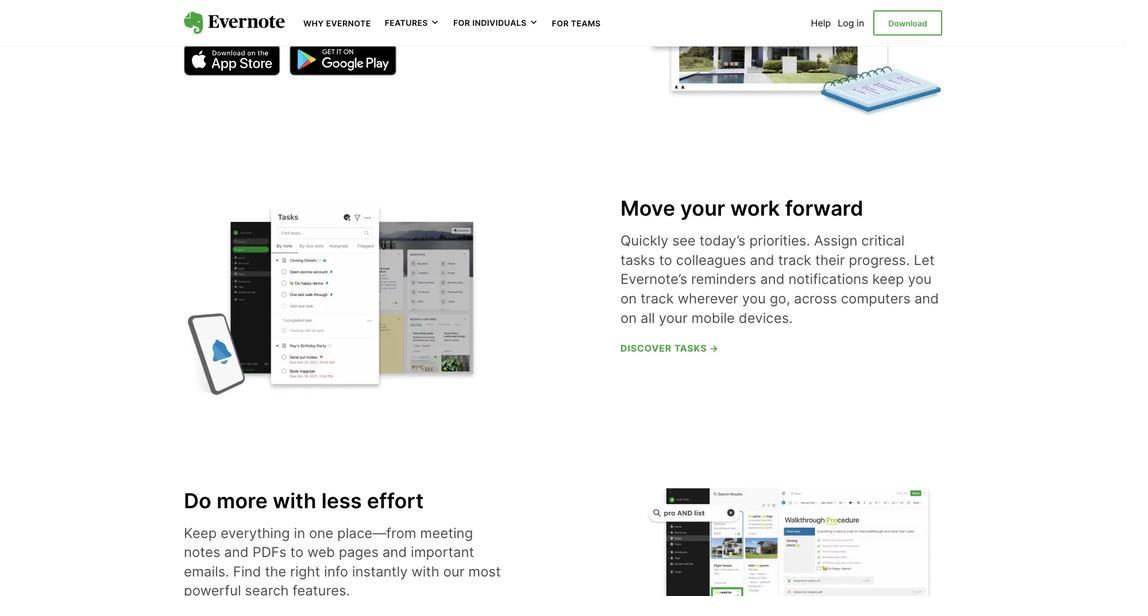 Task type: describe. For each thing, give the bounding box(es) containing it.
see
[[672, 233, 696, 249]]

0 vertical spatial in
[[857, 17, 864, 29]]

mobile
[[692, 310, 735, 327]]

download
[[888, 18, 927, 28]]

progress.
[[849, 252, 910, 269]]

tasks inside the quickly see today's priorities. assign critical tasks to colleagues and track their progress. let evernote's reminders and notifications keep you on track wherever you go, across computers and on all your mobile devices.
[[621, 252, 655, 269]]

many evernote integrations showcase image
[[644, 0, 942, 119]]

in inside keep everything in one place—from meeting notes and pdfs to web pages and important emails. find the right info instantly with our most powerful search features.
[[294, 526, 305, 542]]

teams
[[571, 18, 601, 28]]

colleagues
[[676, 252, 746, 269]]

0 vertical spatial track
[[778, 252, 811, 269]]

and up go,
[[760, 271, 785, 288]]

features.
[[293, 583, 350, 597]]

pages
[[339, 545, 379, 562]]

go,
[[770, 291, 790, 307]]

2 on from the top
[[621, 310, 637, 327]]

and down the priorities.
[[750, 252, 774, 269]]

why evernote
[[303, 18, 371, 28]]

features
[[385, 18, 428, 28]]

for for for teams
[[552, 18, 569, 28]]

find
[[233, 564, 261, 581]]

why evernote link
[[303, 17, 371, 29]]

discover tasks →
[[621, 343, 719, 355]]

pdfs
[[253, 545, 286, 562]]

do
[[184, 489, 211, 514]]

discover tasks → link
[[621, 343, 719, 355]]

less
[[321, 489, 362, 514]]

today's
[[700, 233, 746, 249]]

work
[[730, 196, 780, 221]]

1 vertical spatial track
[[641, 291, 674, 307]]

for for for individuals
[[453, 18, 470, 28]]

why
[[303, 18, 324, 28]]

0 vertical spatial you
[[908, 271, 932, 288]]

search
[[245, 583, 289, 597]]

evernote's
[[621, 271, 687, 288]]

0 vertical spatial with
[[273, 489, 316, 514]]

evernote
[[326, 18, 371, 28]]

notifications
[[789, 271, 869, 288]]

and down let
[[915, 291, 939, 307]]

discover
[[621, 343, 672, 355]]

help
[[811, 17, 831, 29]]

info
[[324, 564, 348, 581]]

log
[[838, 17, 854, 29]]

evernote logo image
[[184, 12, 285, 34]]

everything
[[221, 526, 290, 542]]



Task type: vqa. For each thing, say whether or not it's contained in the screenshot.
Monthly 'button'
no



Task type: locate. For each thing, give the bounding box(es) containing it.
place—from
[[337, 526, 416, 542]]

features button
[[385, 17, 439, 29]]

move your work forward
[[621, 196, 863, 221]]

your inside the quickly see today's priorities. assign critical tasks to colleagues and track their progress. let evernote's reminders and notifications keep you on track wherever you go, across computers and on all your mobile devices.
[[659, 310, 688, 327]]

with up one
[[273, 489, 316, 514]]

one
[[309, 526, 333, 542]]

1 horizontal spatial track
[[778, 252, 811, 269]]

emails.
[[184, 564, 229, 581]]

0 vertical spatial on
[[621, 291, 637, 307]]

1 horizontal spatial to
[[659, 252, 672, 269]]

1 vertical spatial in
[[294, 526, 305, 542]]

for inside button
[[453, 18, 470, 28]]

move
[[621, 196, 675, 221]]

most
[[468, 564, 501, 581]]

0 horizontal spatial for
[[453, 18, 470, 28]]

tasks
[[621, 252, 655, 269], [674, 343, 707, 355]]

with
[[273, 489, 316, 514], [412, 564, 439, 581]]

for teams
[[552, 18, 601, 28]]

to up the right
[[290, 545, 304, 562]]

in
[[857, 17, 864, 29], [294, 526, 305, 542]]

→
[[710, 343, 719, 355]]

0 horizontal spatial you
[[742, 291, 766, 307]]

0 vertical spatial your
[[680, 196, 725, 221]]

your
[[680, 196, 725, 221], [659, 310, 688, 327]]

computers
[[841, 291, 911, 307]]

assign
[[814, 233, 858, 249]]

on left the all
[[621, 310, 637, 327]]

devices.
[[739, 310, 793, 327]]

you
[[908, 271, 932, 288], [742, 291, 766, 307]]

0 vertical spatial to
[[659, 252, 672, 269]]

and up instantly
[[383, 545, 407, 562]]

1 vertical spatial your
[[659, 310, 688, 327]]

1 vertical spatial tasks
[[674, 343, 707, 355]]

0 vertical spatial tasks
[[621, 252, 655, 269]]

1 vertical spatial you
[[742, 291, 766, 307]]

more
[[217, 489, 268, 514]]

effort
[[367, 489, 424, 514]]

for
[[453, 18, 470, 28], [552, 18, 569, 28]]

for left the individuals
[[453, 18, 470, 28]]

your up see
[[680, 196, 725, 221]]

the
[[265, 564, 286, 581]]

1 horizontal spatial tasks
[[674, 343, 707, 355]]

1 vertical spatial on
[[621, 310, 637, 327]]

across
[[794, 291, 837, 307]]

notes
[[184, 545, 220, 562]]

track down evernote's
[[641, 291, 674, 307]]

to
[[659, 252, 672, 269], [290, 545, 304, 562]]

to inside the quickly see today's priorities. assign critical tasks to colleagues and track their progress. let evernote's reminders and notifications keep you on track wherever you go, across computers and on all your mobile devices.
[[659, 252, 672, 269]]

wherever
[[678, 291, 738, 307]]

and up find
[[224, 545, 249, 562]]

0 horizontal spatial in
[[294, 526, 305, 542]]

1 horizontal spatial in
[[857, 17, 864, 29]]

for individuals button
[[453, 17, 538, 29]]

evernote tasks integration image
[[184, 199, 483, 398]]

tasks left →
[[674, 343, 707, 355]]

keep
[[873, 271, 904, 288]]

let
[[914, 252, 935, 269]]

track down the priorities.
[[778, 252, 811, 269]]

you down let
[[908, 271, 932, 288]]

1 horizontal spatial for
[[552, 18, 569, 28]]

you up devices.
[[742, 291, 766, 307]]

keep everything in one place—from meeting notes and pdfs to web pages and important emails. find the right info instantly with our most powerful search features.
[[184, 526, 501, 597]]

reminders
[[691, 271, 756, 288]]

web
[[307, 545, 335, 562]]

in left one
[[294, 526, 305, 542]]

forward
[[785, 196, 863, 221]]

your right the all
[[659, 310, 688, 327]]

evernote advanced search feature image
[[644, 475, 942, 597]]

track
[[778, 252, 811, 269], [641, 291, 674, 307]]

0 horizontal spatial tasks
[[621, 252, 655, 269]]

quickly see today's priorities. assign critical tasks to colleagues and track their progress. let evernote's reminders and notifications keep you on track wherever you go, across computers and on all your mobile devices.
[[621, 233, 939, 327]]

individuals
[[472, 18, 527, 28]]

help link
[[811, 17, 831, 29]]

powerful
[[184, 583, 241, 597]]

with down important
[[412, 564, 439, 581]]

and
[[750, 252, 774, 269], [760, 271, 785, 288], [915, 291, 939, 307], [224, 545, 249, 562], [383, 545, 407, 562]]

to inside keep everything in one place—from meeting notes and pdfs to web pages and important emails. find the right info instantly with our most powerful search features.
[[290, 545, 304, 562]]

1 horizontal spatial with
[[412, 564, 439, 581]]

do more with less effort
[[184, 489, 424, 514]]

log in link
[[838, 17, 864, 29]]

tasks down quickly
[[621, 252, 655, 269]]

0 horizontal spatial to
[[290, 545, 304, 562]]

meeting
[[420, 526, 473, 542]]

0 horizontal spatial with
[[273, 489, 316, 514]]

priorities.
[[749, 233, 810, 249]]

instantly
[[352, 564, 408, 581]]

quickly
[[621, 233, 668, 249]]

all
[[641, 310, 655, 327]]

critical
[[861, 233, 905, 249]]

on down evernote's
[[621, 291, 637, 307]]

for teams link
[[552, 17, 601, 29]]

our
[[443, 564, 465, 581]]

keep
[[184, 526, 217, 542]]

log in
[[838, 17, 864, 29]]

with inside keep everything in one place—from meeting notes and pdfs to web pages and important emails. find the right info instantly with our most powerful search features.
[[412, 564, 439, 581]]

for individuals
[[453, 18, 527, 28]]

1 vertical spatial with
[[412, 564, 439, 581]]

their
[[815, 252, 845, 269]]

0 horizontal spatial track
[[641, 291, 674, 307]]

1 on from the top
[[621, 291, 637, 307]]

1 vertical spatial to
[[290, 545, 304, 562]]

in right log
[[857, 17, 864, 29]]

1 horizontal spatial you
[[908, 271, 932, 288]]

download link
[[874, 10, 942, 36]]

to up evernote's
[[659, 252, 672, 269]]

on
[[621, 291, 637, 307], [621, 310, 637, 327]]

important
[[411, 545, 474, 562]]

right
[[290, 564, 320, 581]]

for left teams
[[552, 18, 569, 28]]



